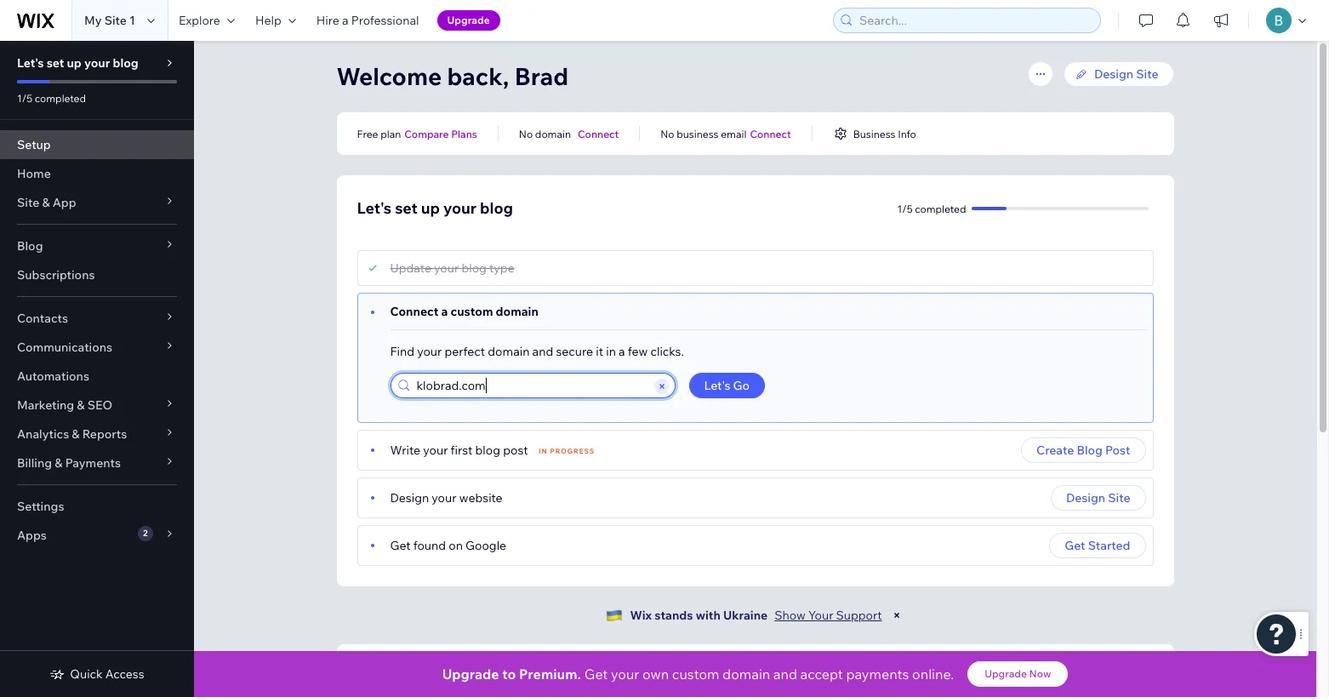 Task type: locate. For each thing, give the bounding box(es) containing it.
blog
[[113, 55, 139, 71], [480, 198, 513, 218], [462, 261, 487, 276], [476, 443, 501, 458]]

perfect
[[445, 344, 485, 359]]

upgrade for upgrade to premium. get your own custom domain and accept payments online.
[[442, 666, 499, 683]]

1 vertical spatial design site
[[1067, 490, 1131, 506]]

no business email connect
[[661, 127, 791, 140]]

domain down brad
[[535, 127, 571, 140]]

0 vertical spatial let's set up your blog
[[17, 55, 139, 71]]

0 vertical spatial blog
[[17, 238, 43, 254]]

get
[[390, 538, 411, 553], [1065, 538, 1086, 553], [585, 666, 608, 683]]

ukraine
[[724, 608, 768, 623]]

0 horizontal spatial website
[[459, 490, 503, 506]]

email
[[721, 127, 747, 140]]

business info button
[[833, 126, 917, 141]]

0 vertical spatial design site
[[1095, 66, 1159, 82]]

seo
[[87, 398, 112, 413]]

your up get found on google
[[432, 490, 457, 506]]

1/5 down info
[[898, 202, 913, 215]]

blog inside button
[[1077, 443, 1103, 458]]

domain up find your perfect domain and secure it in a few clicks.
[[496, 304, 539, 319]]

1 vertical spatial custom
[[672, 666, 720, 683]]

0 horizontal spatial connect
[[390, 304, 439, 319]]

secure
[[556, 344, 593, 359]]

your down my
[[84, 55, 110, 71]]

and
[[533, 344, 554, 359], [774, 666, 798, 683]]

set
[[47, 55, 64, 71], [395, 198, 418, 218]]

blog down the 1
[[113, 55, 139, 71]]

0 horizontal spatial blog
[[17, 238, 43, 254]]

get left "found"
[[390, 538, 411, 553]]

billing & payments button
[[0, 449, 194, 478]]

0 vertical spatial 1/5 completed
[[17, 92, 86, 105]]

blog inside popup button
[[17, 238, 43, 254]]

blog right first
[[476, 443, 501, 458]]

0 horizontal spatial let's
[[17, 55, 44, 71]]

your right find
[[417, 344, 442, 359]]

premium.
[[519, 666, 581, 683]]

0 vertical spatial completed
[[35, 92, 86, 105]]

1 horizontal spatial no
[[661, 127, 675, 140]]

your up update your blog type
[[444, 198, 477, 218]]

& left app
[[42, 195, 50, 210]]

1 vertical spatial website
[[595, 659, 660, 680]]

design site link
[[1064, 61, 1174, 87]]

marketing
[[17, 398, 74, 413]]

1 horizontal spatial set
[[395, 198, 418, 218]]

my site 1
[[84, 13, 135, 28]]

0 horizontal spatial get
[[390, 538, 411, 553]]

got
[[415, 659, 443, 680]]

let's inside "let's go" button
[[704, 378, 731, 393]]

0 vertical spatial set
[[47, 55, 64, 71]]

in progress
[[539, 447, 595, 455]]

design
[[1095, 66, 1134, 82], [390, 490, 429, 506], [1067, 490, 1106, 506]]

1/5 completed up setup
[[17, 92, 86, 105]]

compare
[[405, 127, 449, 140]]

1/5 completed down info
[[898, 202, 967, 215]]

1/5 completed
[[17, 92, 86, 105], [898, 202, 967, 215]]

subscriptions
[[17, 267, 95, 283]]

1 vertical spatial 1/5 completed
[[898, 202, 967, 215]]

1 connect link from the left
[[578, 126, 619, 141]]

connect link
[[578, 126, 619, 141], [750, 126, 791, 141]]

started
[[1089, 538, 1131, 553]]

much
[[446, 659, 491, 680]]

website down wix
[[595, 659, 660, 680]]

0 horizontal spatial set
[[47, 55, 64, 71]]

go
[[733, 378, 750, 393]]

set up setup
[[47, 55, 64, 71]]

access
[[105, 667, 144, 682]]

upgrade up back,
[[447, 14, 490, 26]]

get inside button
[[1065, 538, 1086, 553]]

create blog post button
[[1022, 438, 1146, 463]]

a right than
[[582, 659, 592, 680]]

0 horizontal spatial connect link
[[578, 126, 619, 141]]

quick
[[70, 667, 103, 682]]

marketing & seo button
[[0, 391, 194, 420]]

1/5 up setup
[[17, 92, 32, 105]]

1 horizontal spatial completed
[[915, 202, 967, 215]]

stands
[[655, 608, 693, 623]]

upgrade inside button
[[985, 667, 1027, 680]]

0 horizontal spatial up
[[67, 55, 82, 71]]

let's set up your blog down my
[[17, 55, 139, 71]]

a
[[342, 13, 349, 28], [441, 304, 448, 319], [619, 344, 625, 359], [582, 659, 592, 680]]

1 horizontal spatial website
[[595, 659, 660, 680]]

home
[[17, 166, 51, 181]]

0 horizontal spatial custom
[[451, 304, 493, 319]]

back,
[[447, 61, 509, 91]]

custom right 'own'
[[672, 666, 720, 683]]

to
[[502, 666, 516, 683]]

contacts
[[17, 311, 68, 326]]

automations link
[[0, 362, 194, 391]]

0 vertical spatial and
[[533, 344, 554, 359]]

explore
[[179, 13, 220, 28]]

2 no from the left
[[661, 127, 675, 140]]

design site
[[1095, 66, 1159, 82], [1067, 490, 1131, 506]]

connect link for no business email connect
[[750, 126, 791, 141]]

blog left post
[[1077, 443, 1103, 458]]

& right billing
[[55, 455, 63, 471]]

no left business
[[661, 127, 675, 140]]

no down brad
[[519, 127, 533, 140]]

1/5 inside sidebar element
[[17, 92, 32, 105]]

2 vertical spatial let's
[[704, 378, 731, 393]]

e.g., mystunningwebsite.com field
[[412, 374, 652, 398]]

let's inside sidebar element
[[17, 55, 44, 71]]

your
[[84, 55, 110, 71], [444, 198, 477, 218], [434, 261, 459, 276], [417, 344, 442, 359], [423, 443, 448, 458], [432, 490, 457, 506], [611, 666, 640, 683]]

accept
[[801, 666, 844, 683]]

2 horizontal spatial get
[[1065, 538, 1086, 553]]

setup
[[17, 137, 51, 152]]

1 vertical spatial up
[[421, 198, 440, 218]]

& left reports
[[72, 427, 80, 442]]

1 no from the left
[[519, 127, 533, 140]]

domain
[[535, 127, 571, 140], [496, 304, 539, 319], [488, 344, 530, 359], [723, 666, 771, 683]]

1 vertical spatial completed
[[915, 202, 967, 215]]

apps
[[17, 528, 47, 543]]

let's left go
[[704, 378, 731, 393]]

1 vertical spatial let's
[[357, 198, 392, 218]]

a inside "link"
[[342, 13, 349, 28]]

let's up setup
[[17, 55, 44, 71]]

upgrade
[[447, 14, 490, 26], [442, 666, 499, 683], [985, 667, 1027, 680]]

custom up the perfect
[[451, 304, 493, 319]]

brad
[[515, 61, 569, 91]]

upgrade for upgrade
[[447, 14, 490, 26]]

1 vertical spatial let's set up your blog
[[357, 198, 513, 218]]

completed
[[35, 92, 86, 105], [915, 202, 967, 215]]

0 vertical spatial up
[[67, 55, 82, 71]]

completed up setup
[[35, 92, 86, 105]]

2
[[143, 528, 148, 539]]

analytics & reports
[[17, 427, 127, 442]]

business
[[677, 127, 719, 140]]

domain down ukraine
[[723, 666, 771, 683]]

0 vertical spatial let's
[[17, 55, 44, 71]]

let's up update
[[357, 198, 392, 218]]

blog up type
[[480, 198, 513, 218]]

get left started
[[1065, 538, 1086, 553]]

1/5 completed inside sidebar element
[[17, 92, 86, 105]]

1 vertical spatial and
[[774, 666, 798, 683]]

0 horizontal spatial 1/5
[[17, 92, 32, 105]]

upgrade for upgrade now
[[985, 667, 1027, 680]]

info
[[898, 127, 917, 140]]

blog left type
[[462, 261, 487, 276]]

1 horizontal spatial let's
[[357, 198, 392, 218]]

0 vertical spatial 1/5
[[17, 92, 32, 105]]

completed down info
[[915, 202, 967, 215]]

upgrade left to
[[442, 666, 499, 683]]

1 vertical spatial blog
[[1077, 443, 1103, 458]]

&
[[42, 195, 50, 210], [77, 398, 85, 413], [72, 427, 80, 442], [55, 455, 63, 471]]

0 horizontal spatial 1/5 completed
[[17, 92, 86, 105]]

set up update
[[395, 198, 418, 218]]

and left secure
[[533, 344, 554, 359]]

1 horizontal spatial connect link
[[750, 126, 791, 141]]

1 horizontal spatial 1/5 completed
[[898, 202, 967, 215]]

let's set up your blog up update your blog type
[[357, 198, 513, 218]]

0 horizontal spatial completed
[[35, 92, 86, 105]]

1/5
[[17, 92, 32, 105], [898, 202, 913, 215]]

site inside dropdown button
[[17, 195, 39, 210]]

blog
[[17, 238, 43, 254], [1077, 443, 1103, 458]]

a right in
[[619, 344, 625, 359]]

up up setup link at the left
[[67, 55, 82, 71]]

& left seo on the left bottom of the page
[[77, 398, 85, 413]]

website up google
[[459, 490, 503, 506]]

business
[[854, 127, 896, 140]]

completed inside sidebar element
[[35, 92, 86, 105]]

a right hire at the left top of page
[[342, 13, 349, 28]]

2 horizontal spatial let's
[[704, 378, 731, 393]]

get right than
[[585, 666, 608, 683]]

sidebar element
[[0, 41, 194, 697]]

blog button
[[0, 232, 194, 261]]

2 connect link from the left
[[750, 126, 791, 141]]

0 vertical spatial custom
[[451, 304, 493, 319]]

no for no business email
[[661, 127, 675, 140]]

online.
[[913, 666, 955, 683]]

& for billing
[[55, 455, 63, 471]]

let's set up your blog inside sidebar element
[[17, 55, 139, 71]]

and left accept
[[774, 666, 798, 683]]

you've
[[357, 659, 411, 680]]

2 horizontal spatial connect
[[750, 127, 791, 140]]

blog up subscriptions
[[17, 238, 43, 254]]

with
[[696, 608, 721, 623]]

0 horizontal spatial let's set up your blog
[[17, 55, 139, 71]]

found
[[414, 538, 446, 553]]

let's set up your blog
[[17, 55, 139, 71], [357, 198, 513, 218]]

up up update
[[421, 198, 440, 218]]

upgrade left now
[[985, 667, 1027, 680]]

design site inside button
[[1067, 490, 1131, 506]]

1 horizontal spatial 1/5
[[898, 202, 913, 215]]

own
[[643, 666, 669, 683]]

1 horizontal spatial blog
[[1077, 443, 1103, 458]]

upgrade inside button
[[447, 14, 490, 26]]

1 horizontal spatial up
[[421, 198, 440, 218]]

get started
[[1065, 538, 1131, 553]]

get found on google
[[390, 538, 507, 553]]

0 horizontal spatial no
[[519, 127, 533, 140]]

no domain connect
[[519, 127, 619, 140]]

support
[[836, 608, 882, 623]]



Task type: vqa. For each thing, say whether or not it's contained in the screenshot.
the middle Let's
yes



Task type: describe. For each thing, give the bounding box(es) containing it.
more
[[495, 659, 538, 680]]

plans
[[451, 127, 477, 140]]

professional
[[351, 13, 419, 28]]

your right update
[[434, 261, 459, 276]]

settings
[[17, 499, 64, 514]]

update
[[390, 261, 432, 276]]

a down update your blog type
[[441, 304, 448, 319]]

now
[[1030, 667, 1052, 680]]

your inside sidebar element
[[84, 55, 110, 71]]

write your first blog post
[[390, 443, 528, 458]]

your left first
[[423, 443, 448, 458]]

& for analytics
[[72, 427, 80, 442]]

site & app
[[17, 195, 76, 210]]

upgrade now
[[985, 667, 1052, 680]]

subscriptions link
[[0, 261, 194, 289]]

google
[[466, 538, 507, 553]]

compare plans link
[[405, 126, 477, 141]]

help button
[[245, 0, 306, 41]]

first
[[451, 443, 473, 458]]

free plan compare plans
[[357, 127, 477, 140]]

post
[[1106, 443, 1131, 458]]

automations
[[17, 369, 89, 384]]

communications
[[17, 340, 112, 355]]

find your perfect domain and secure it in a few clicks.
[[390, 344, 684, 359]]

get started button
[[1050, 533, 1146, 558]]

home link
[[0, 159, 194, 188]]

no for no domain
[[519, 127, 533, 140]]

1 horizontal spatial connect
[[578, 127, 619, 140]]

design site button
[[1051, 485, 1146, 511]]

contacts button
[[0, 304, 194, 333]]

design your website
[[390, 490, 503, 506]]

free
[[357, 127, 378, 140]]

write
[[390, 443, 421, 458]]

set inside sidebar element
[[47, 55, 64, 71]]

1 horizontal spatial custom
[[672, 666, 720, 683]]

clicks.
[[651, 344, 684, 359]]

welcome back, brad
[[337, 61, 569, 91]]

upgrade to premium. get your own custom domain and accept payments online.
[[442, 666, 955, 683]]

quick access button
[[50, 667, 144, 682]]

connect link for no domain connect
[[578, 126, 619, 141]]

wix
[[630, 608, 652, 623]]

billing
[[17, 455, 52, 471]]

than
[[541, 659, 578, 680]]

show your support button
[[775, 608, 882, 623]]

up inside sidebar element
[[67, 55, 82, 71]]

analytics & reports button
[[0, 420, 194, 449]]

1
[[129, 13, 135, 28]]

0 vertical spatial website
[[459, 490, 503, 506]]

help
[[255, 13, 282, 28]]

welcome
[[337, 61, 442, 91]]

1 vertical spatial 1/5
[[898, 202, 913, 215]]

quick access
[[70, 667, 144, 682]]

your left 'own'
[[611, 666, 640, 683]]

it
[[596, 344, 604, 359]]

progress
[[550, 447, 595, 455]]

& for site
[[42, 195, 50, 210]]

site inside button
[[1109, 490, 1131, 506]]

hire
[[316, 13, 340, 28]]

hire a professional link
[[306, 0, 430, 41]]

billing & payments
[[17, 455, 121, 471]]

you've got much more than a website
[[357, 659, 660, 680]]

Search... field
[[855, 9, 1096, 32]]

0 horizontal spatial and
[[533, 344, 554, 359]]

setup link
[[0, 130, 194, 159]]

1 horizontal spatial let's set up your blog
[[357, 198, 513, 218]]

& for marketing
[[77, 398, 85, 413]]

reports
[[82, 427, 127, 442]]

let's go button
[[689, 373, 765, 398]]

design inside button
[[1067, 490, 1106, 506]]

business info
[[854, 127, 917, 140]]

payments
[[65, 455, 121, 471]]

on
[[449, 538, 463, 553]]

show
[[775, 608, 806, 623]]

create blog post
[[1037, 443, 1131, 458]]

blog inside sidebar element
[[113, 55, 139, 71]]

plan
[[381, 127, 401, 140]]

find
[[390, 344, 415, 359]]

my
[[84, 13, 102, 28]]

1 vertical spatial set
[[395, 198, 418, 218]]

get for get found on google
[[390, 538, 411, 553]]

1 horizontal spatial get
[[585, 666, 608, 683]]

1 horizontal spatial and
[[774, 666, 798, 683]]

type
[[490, 261, 515, 276]]

communications button
[[0, 333, 194, 362]]

analytics
[[17, 427, 69, 442]]

wix stands with ukraine show your support
[[630, 608, 882, 623]]

hire a professional
[[316, 13, 419, 28]]

in
[[606, 344, 616, 359]]

domain up the e.g., mystunningwebsite.com field
[[488, 344, 530, 359]]

post
[[503, 443, 528, 458]]

settings link
[[0, 492, 194, 521]]

get for get started
[[1065, 538, 1086, 553]]



